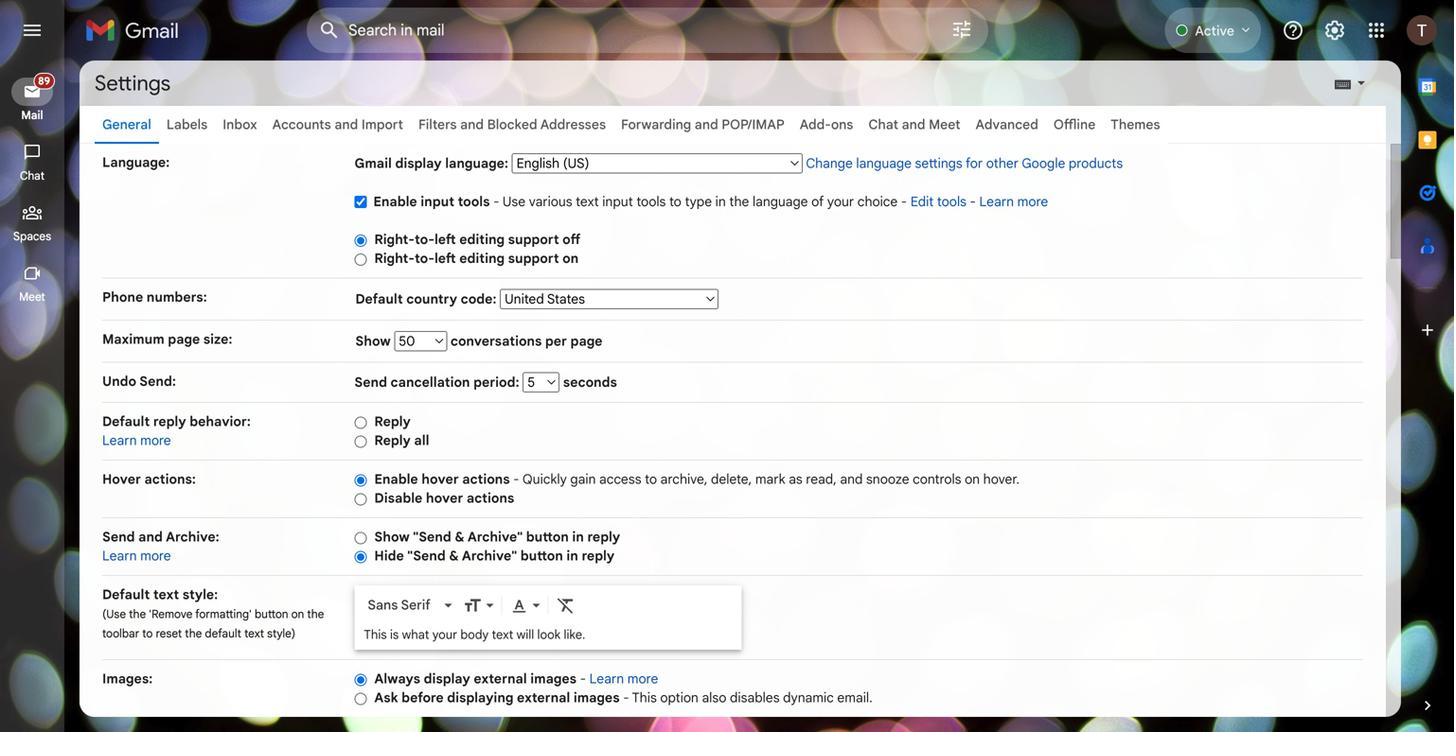 Task type: locate. For each thing, give the bounding box(es) containing it.
hover right the "disable"
[[426, 490, 463, 507]]

0 vertical spatial meet
[[929, 116, 961, 133]]

right- for right-to-left editing support off
[[374, 232, 415, 248]]

hover up disable hover actions
[[422, 472, 459, 488]]

reply
[[374, 414, 411, 430], [374, 433, 411, 449]]

& up hide "send & archive" button in reply
[[455, 529, 465, 546]]

1 vertical spatial on
[[965, 472, 980, 488]]

Hide "Send & Archive" button in reply radio
[[355, 550, 367, 565]]

1 vertical spatial left
[[435, 250, 456, 267]]

1 to- from the top
[[415, 232, 435, 248]]

0 vertical spatial archive"
[[468, 529, 523, 546]]

0 vertical spatial to-
[[415, 232, 435, 248]]

support down "various"
[[508, 250, 559, 267]]

navigation containing mail
[[0, 61, 66, 733]]

to- up right-to-left editing support on
[[415, 232, 435, 248]]

in up remove formatting ‪(⌘\)‬ image
[[567, 548, 578, 565]]

1 vertical spatial to-
[[415, 250, 435, 267]]

display
[[395, 155, 442, 172], [424, 671, 470, 688]]

Search in mail search field
[[307, 8, 989, 53]]

1 vertical spatial show
[[374, 529, 410, 546]]

0 vertical spatial images
[[531, 671, 577, 688]]

1 vertical spatial meet
[[19, 290, 45, 304]]

2 right- from the top
[[374, 250, 415, 267]]

text
[[576, 194, 599, 210], [153, 587, 179, 604], [244, 627, 264, 641], [492, 628, 514, 643]]

blocked
[[487, 116, 537, 133]]

tools left type
[[637, 194, 666, 210]]

tab list
[[1401, 61, 1454, 665]]

page left size:
[[168, 331, 200, 348]]

3 tools from the left
[[937, 194, 967, 210]]

1 horizontal spatial send
[[355, 374, 387, 391]]

actions for disable
[[467, 490, 514, 507]]

change language settings for other google products link
[[806, 155, 1123, 172]]

0 horizontal spatial this
[[364, 628, 387, 643]]

always
[[374, 671, 420, 688]]

0 vertical spatial on
[[563, 250, 579, 267]]

reply for hide "send & archive" button in reply
[[582, 548, 615, 565]]

0 vertical spatial chat
[[869, 116, 899, 133]]

maximum page size:
[[102, 331, 232, 348]]

and up settings
[[902, 116, 926, 133]]

1 horizontal spatial meet
[[929, 116, 961, 133]]

themes link
[[1111, 116, 1160, 133]]

right- right right-to-left editing support on radio at left top
[[374, 250, 415, 267]]

external up 'displaying'
[[474, 671, 527, 688]]

0 vertical spatial &
[[455, 529, 465, 546]]

2 vertical spatial to
[[142, 627, 153, 641]]

1 vertical spatial reply
[[374, 433, 411, 449]]

language up choice on the top right
[[856, 155, 912, 172]]

delete,
[[711, 472, 752, 488]]

support for off
[[508, 232, 559, 248]]

send up reply option
[[355, 374, 387, 391]]

default down right-to-left editing support on radio at left top
[[355, 291, 403, 308]]

language:
[[445, 155, 508, 172]]

support left off
[[508, 232, 559, 248]]

1 vertical spatial hover
[[426, 490, 463, 507]]

and left import
[[335, 116, 358, 133]]

chat heading
[[0, 169, 64, 184]]

0 horizontal spatial your
[[432, 628, 457, 643]]

on up style)
[[291, 608, 304, 622]]

actions up disable hover actions
[[462, 472, 510, 488]]

text right "various"
[[576, 194, 599, 210]]

chat for chat and meet
[[869, 116, 899, 133]]

accounts
[[272, 116, 331, 133]]

always display external images - learn more
[[374, 671, 658, 688]]

will
[[517, 628, 534, 643]]

support
[[508, 232, 559, 248], [508, 250, 559, 267]]

default inside default reply behavior: learn more
[[102, 414, 150, 430]]

1 vertical spatial display
[[424, 671, 470, 688]]

left for right-to-left editing support off
[[435, 232, 456, 248]]

-
[[493, 194, 499, 210], [901, 194, 907, 210], [970, 194, 976, 210], [513, 472, 519, 488], [580, 671, 586, 688], [623, 690, 629, 707]]

"send down disable hover actions
[[413, 529, 451, 546]]

(use
[[102, 608, 126, 622]]

editing
[[459, 232, 505, 248], [459, 250, 505, 267]]

1 input from the left
[[421, 194, 455, 210]]

0 vertical spatial right-
[[374, 232, 415, 248]]

formatting options toolbar
[[360, 588, 736, 623]]

learn up hover
[[102, 433, 137, 449]]

what
[[402, 628, 429, 643]]

2 vertical spatial default
[[102, 587, 150, 604]]

0 vertical spatial reply
[[153, 414, 186, 430]]

more down archive:
[[140, 548, 171, 565]]

size:
[[203, 331, 232, 348]]

1 vertical spatial in
[[572, 529, 584, 546]]

send
[[355, 374, 387, 391], [102, 529, 135, 546]]

1 support from the top
[[508, 232, 559, 248]]

page right per
[[571, 333, 603, 350]]

the right reset
[[185, 627, 202, 641]]

archive" up hide "send & archive" button in reply
[[468, 529, 523, 546]]

2 support from the top
[[508, 250, 559, 267]]

this left option
[[632, 690, 657, 707]]

0 horizontal spatial tools
[[458, 194, 490, 210]]

default down undo
[[102, 414, 150, 430]]

1 vertical spatial support
[[508, 250, 559, 267]]

the right type
[[729, 194, 749, 210]]

forwarding and pop/imap
[[621, 116, 785, 133]]

right-to-left editing support on
[[374, 250, 579, 267]]

0 vertical spatial show
[[355, 333, 394, 350]]

forwarding
[[621, 116, 691, 133]]

button up hide "send & archive" button in reply
[[526, 529, 569, 546]]

actions
[[462, 472, 510, 488], [467, 490, 514, 507]]

1 horizontal spatial chat
[[869, 116, 899, 133]]

Show "Send & Archive" button in reply radio
[[355, 531, 367, 546]]

send down hover
[[102, 529, 135, 546]]

& for show
[[455, 529, 465, 546]]

behavior:
[[190, 414, 251, 430]]

1 horizontal spatial page
[[571, 333, 603, 350]]

1 vertical spatial chat
[[20, 169, 45, 183]]

your right of
[[827, 194, 854, 210]]

display up before
[[424, 671, 470, 688]]

button
[[526, 529, 569, 546], [521, 548, 563, 565], [255, 608, 288, 622]]

language left of
[[753, 194, 808, 210]]

on inside the "default text style: (use the 'remove formatting' button on the toolbar to reset the default text style)"
[[291, 608, 304, 622]]

1 vertical spatial actions
[[467, 490, 514, 507]]

default for default text style: (use the 'remove formatting' button on the toolbar to reset the default text style)
[[102, 587, 150, 604]]

1 horizontal spatial input
[[602, 194, 633, 210]]

in for hide "send & archive" button in reply
[[567, 548, 578, 565]]

89 link
[[11, 73, 55, 106]]

&
[[455, 529, 465, 546], [449, 548, 459, 565]]

meet heading
[[0, 290, 64, 305]]

0 horizontal spatial send
[[102, 529, 135, 546]]

on left hover. in the bottom of the page
[[965, 472, 980, 488]]

1 vertical spatial enable
[[374, 472, 418, 488]]

meet up settings
[[929, 116, 961, 133]]

to
[[669, 194, 682, 210], [645, 472, 657, 488], [142, 627, 153, 641]]

body
[[460, 628, 489, 643]]

to- up default country code:
[[415, 250, 435, 267]]

chat inside heading
[[20, 169, 45, 183]]

0 horizontal spatial page
[[168, 331, 200, 348]]

1 editing from the top
[[459, 232, 505, 248]]

1 horizontal spatial tools
[[637, 194, 666, 210]]

Enable hover actions radio
[[355, 474, 367, 488]]

default up '(use'
[[102, 587, 150, 604]]

1 vertical spatial reply
[[587, 529, 620, 546]]

show up hide
[[374, 529, 410, 546]]

send inside send and archive: learn more
[[102, 529, 135, 546]]

0 vertical spatial button
[[526, 529, 569, 546]]

mark
[[755, 472, 786, 488]]

0 vertical spatial language
[[856, 155, 912, 172]]

send:
[[139, 374, 176, 390]]

before
[[402, 690, 444, 707]]

1 vertical spatial editing
[[459, 250, 505, 267]]

chat and meet
[[869, 116, 961, 133]]

"send
[[413, 529, 451, 546], [407, 548, 446, 565]]

search in mail image
[[312, 13, 347, 47]]

in
[[715, 194, 726, 210], [572, 529, 584, 546], [567, 548, 578, 565]]

addresses
[[540, 116, 606, 133]]

- left the quickly
[[513, 472, 519, 488]]

reply up reply all
[[374, 414, 411, 430]]

conversations per page
[[447, 333, 603, 350]]

display for always
[[424, 671, 470, 688]]

gmail display language:
[[355, 155, 508, 172]]

0 horizontal spatial meet
[[19, 290, 45, 304]]

2 to- from the top
[[415, 250, 435, 267]]

0 horizontal spatial to
[[142, 627, 153, 641]]

1 horizontal spatial on
[[563, 250, 579, 267]]

meet inside heading
[[19, 290, 45, 304]]

meet
[[929, 116, 961, 133], [19, 290, 45, 304]]

in down the 'gain'
[[572, 529, 584, 546]]

0 vertical spatial external
[[474, 671, 527, 688]]

0 horizontal spatial on
[[291, 608, 304, 622]]

& down show "send & archive" button in reply
[[449, 548, 459, 565]]

support image
[[1282, 19, 1305, 42]]

spaces heading
[[0, 229, 64, 244]]

hover for enable
[[422, 472, 459, 488]]

None checkbox
[[355, 193, 367, 212]]

in for show "send & archive" button in reply
[[572, 529, 584, 546]]

and for pop/imap
[[695, 116, 718, 133]]

2 vertical spatial in
[[567, 548, 578, 565]]

input down gmail display language:
[[421, 194, 455, 210]]

reply down the access
[[587, 529, 620, 546]]

to left reset
[[142, 627, 153, 641]]

archive" down show "send & archive" button in reply
[[462, 548, 517, 565]]

2 editing from the top
[[459, 250, 505, 267]]

input right "various"
[[602, 194, 633, 210]]

archive" for show
[[468, 529, 523, 546]]

1 vertical spatial right-
[[374, 250, 415, 267]]

& for hide
[[449, 548, 459, 565]]

actions for enable
[[462, 472, 510, 488]]

0 vertical spatial support
[[508, 232, 559, 248]]

1 left from the top
[[435, 232, 456, 248]]

use
[[503, 194, 526, 210]]

0 vertical spatial "send
[[413, 529, 451, 546]]

serif
[[401, 597, 431, 614]]

left down right-to-left editing support off at the left of the page
[[435, 250, 456, 267]]

learn more link up ask before displaying external images - this option also disables dynamic email.
[[590, 671, 658, 688]]

as
[[789, 472, 803, 488]]

and
[[335, 116, 358, 133], [460, 116, 484, 133], [695, 116, 718, 133], [902, 116, 926, 133], [840, 472, 863, 488], [138, 529, 163, 546]]

default inside the "default text style: (use the 'remove formatting' button on the toolbar to reset the default text style)"
[[102, 587, 150, 604]]

meet down spaces heading
[[19, 290, 45, 304]]

your right what
[[432, 628, 457, 643]]

this left is
[[364, 628, 387, 643]]

of
[[812, 194, 824, 210]]

images down like.
[[574, 690, 620, 707]]

- right edit tools link
[[970, 194, 976, 210]]

1 horizontal spatial your
[[827, 194, 854, 210]]

0 vertical spatial editing
[[459, 232, 505, 248]]

gmail
[[355, 155, 392, 172]]

0 horizontal spatial input
[[421, 194, 455, 210]]

89
[[38, 75, 50, 88]]

0 vertical spatial enable
[[373, 194, 417, 210]]

button down show "send & archive" button in reply
[[521, 548, 563, 565]]

show for show "send & archive" button in reply
[[374, 529, 410, 546]]

"send for hide
[[407, 548, 446, 565]]

1 vertical spatial button
[[521, 548, 563, 565]]

tools
[[458, 194, 490, 210], [637, 194, 666, 210], [937, 194, 967, 210]]

1 vertical spatial &
[[449, 548, 459, 565]]

editing up right-to-left editing support on
[[459, 232, 505, 248]]

0 vertical spatial left
[[435, 232, 456, 248]]

1 vertical spatial send
[[102, 529, 135, 546]]

0 horizontal spatial chat
[[20, 169, 45, 183]]

2 horizontal spatial to
[[669, 194, 682, 210]]

1 vertical spatial archive"
[[462, 548, 517, 565]]

reply down the send: on the left of the page
[[153, 414, 186, 430]]

left for right-to-left editing support on
[[435, 250, 456, 267]]

editing down right-to-left editing support off at the left of the page
[[459, 250, 505, 267]]

display down filters
[[395, 155, 442, 172]]

hide
[[374, 548, 404, 565]]

0 vertical spatial hover
[[422, 472, 459, 488]]

and left archive:
[[138, 529, 163, 546]]

Reply radio
[[355, 416, 367, 430]]

text left will
[[492, 628, 514, 643]]

learn more link
[[980, 194, 1048, 210], [102, 433, 171, 449], [102, 548, 171, 565], [590, 671, 658, 688]]

1 vertical spatial "send
[[407, 548, 446, 565]]

reply for reply all
[[374, 433, 411, 449]]

to left type
[[669, 194, 682, 210]]

input
[[421, 194, 455, 210], [602, 194, 633, 210]]

2 vertical spatial on
[[291, 608, 304, 622]]

images:
[[102, 671, 153, 688]]

images down look
[[531, 671, 577, 688]]

your
[[827, 194, 854, 210], [432, 628, 457, 643]]

2 left from the top
[[435, 250, 456, 267]]

learn inside send and archive: learn more
[[102, 548, 137, 565]]

learn up '(use'
[[102, 548, 137, 565]]

in right type
[[715, 194, 726, 210]]

enable down gmail
[[373, 194, 417, 210]]

undo send:
[[102, 374, 176, 390]]

0 horizontal spatial language
[[753, 194, 808, 210]]

"send right hide
[[407, 548, 446, 565]]

2 horizontal spatial on
[[965, 472, 980, 488]]

1 vertical spatial to
[[645, 472, 657, 488]]

reply inside default reply behavior: learn more
[[153, 414, 186, 430]]

settings
[[915, 155, 963, 172]]

chat right ons
[[869, 116, 899, 133]]

Right-to-left editing support on radio
[[355, 253, 367, 267]]

show "send & archive" button in reply
[[374, 529, 620, 546]]

more
[[1018, 194, 1048, 210], [140, 433, 171, 449], [140, 548, 171, 565], [628, 671, 658, 688]]

1 right- from the top
[[374, 232, 415, 248]]

archive"
[[468, 529, 523, 546], [462, 548, 517, 565]]

language:
[[102, 154, 170, 171]]

navigation
[[0, 61, 66, 733]]

0 vertical spatial default
[[355, 291, 403, 308]]

2 vertical spatial reply
[[582, 548, 615, 565]]

1 horizontal spatial this
[[632, 690, 657, 707]]

conversations
[[451, 333, 542, 350]]

Reply all radio
[[355, 435, 367, 449]]

read,
[[806, 472, 837, 488]]

reply left all
[[374, 433, 411, 449]]

2 vertical spatial button
[[255, 608, 288, 622]]

1 vertical spatial this
[[632, 690, 657, 707]]

reply up formatting options toolbar at bottom
[[582, 548, 615, 565]]

0 vertical spatial actions
[[462, 472, 510, 488]]

filters and blocked addresses
[[418, 116, 606, 133]]

support for on
[[508, 250, 559, 267]]

left up right-to-left editing support on
[[435, 232, 456, 248]]

remove formatting ‪(⌘\)‬ image
[[556, 596, 575, 615]]

external
[[474, 671, 527, 688], [517, 690, 570, 707]]

hover actions:
[[102, 472, 196, 488]]

0 vertical spatial in
[[715, 194, 726, 210]]

chat for chat
[[20, 169, 45, 183]]

tools up right-to-left editing support off at the left of the page
[[458, 194, 490, 210]]

- up ask before displaying external images - this option also disables dynamic email.
[[580, 671, 586, 688]]

period:
[[474, 374, 519, 391]]

right- right right-to-left editing support off option
[[374, 232, 415, 248]]

1 vertical spatial default
[[102, 414, 150, 430]]

external down always display external images - learn more
[[517, 690, 570, 707]]

actions up show "send & archive" button in reply
[[467, 490, 514, 507]]

show down default country code:
[[355, 333, 394, 350]]

button up style)
[[255, 608, 288, 622]]

on
[[563, 250, 579, 267], [965, 472, 980, 488], [291, 608, 304, 622]]

more up hover actions:
[[140, 433, 171, 449]]

and right filters
[[460, 116, 484, 133]]

and left pop/imap
[[695, 116, 718, 133]]

seconds
[[560, 374, 617, 391]]

0 vertical spatial send
[[355, 374, 387, 391]]

0 vertical spatial reply
[[374, 414, 411, 430]]

and inside send and archive: learn more
[[138, 529, 163, 546]]

0 vertical spatial display
[[395, 155, 442, 172]]

and for blocked
[[460, 116, 484, 133]]

reply for show "send & archive" button in reply
[[587, 529, 620, 546]]

enable
[[373, 194, 417, 210], [374, 472, 418, 488]]

to right the access
[[645, 472, 657, 488]]

2 horizontal spatial tools
[[937, 194, 967, 210]]

tools right edit
[[937, 194, 967, 210]]

on down off
[[563, 250, 579, 267]]

chat down mail heading
[[20, 169, 45, 183]]

1 reply from the top
[[374, 414, 411, 430]]

2 reply from the top
[[374, 433, 411, 449]]



Task type: describe. For each thing, give the bounding box(es) containing it.
select input tool image
[[1356, 76, 1367, 90]]

labels
[[167, 116, 208, 133]]

main menu image
[[21, 19, 44, 42]]

0 vertical spatial to
[[669, 194, 682, 210]]

edit tools link
[[911, 194, 967, 210]]

archive,
[[661, 472, 708, 488]]

learn more link down the other
[[980, 194, 1048, 210]]

and for meet
[[902, 116, 926, 133]]

sans serif
[[368, 597, 431, 614]]

enable input tools - use various text input tools to type in the language of your choice - edit tools - learn more
[[373, 194, 1048, 210]]

various
[[529, 194, 572, 210]]

settings image
[[1324, 19, 1346, 42]]

editing for on
[[459, 250, 505, 267]]

default for default reply behavior: learn more
[[102, 414, 150, 430]]

more inside default reply behavior: learn more
[[140, 433, 171, 449]]

for
[[966, 155, 983, 172]]

undo
[[102, 374, 136, 390]]

mail
[[21, 108, 43, 123]]

accounts and import
[[272, 116, 403, 133]]

gmail image
[[85, 11, 188, 49]]

learn down the other
[[980, 194, 1014, 210]]

style:
[[182, 587, 218, 604]]

text up 'remove
[[153, 587, 179, 604]]

forwarding and pop/imap link
[[621, 116, 785, 133]]

edit
[[911, 194, 934, 210]]

0 vertical spatial this
[[364, 628, 387, 643]]

1 vertical spatial external
[[517, 690, 570, 707]]

spaces
[[13, 230, 51, 244]]

editing for off
[[459, 232, 505, 248]]

ask before displaying external images - this option also disables dynamic email.
[[374, 690, 873, 707]]

Always display external images radio
[[355, 674, 367, 688]]

gain
[[570, 472, 596, 488]]

Ask before displaying external images radio
[[355, 692, 367, 707]]

general
[[102, 116, 151, 133]]

cancellation
[[391, 374, 470, 391]]

send and archive: learn more
[[102, 529, 219, 565]]

phone
[[102, 289, 143, 306]]

numbers:
[[147, 289, 207, 306]]

all
[[414, 433, 429, 449]]

per
[[545, 333, 567, 350]]

style)
[[267, 627, 295, 641]]

disables
[[730, 690, 780, 707]]

labels link
[[167, 116, 208, 133]]

to inside the "default text style: (use the 'remove formatting' button on the toolbar to reset the default text style)"
[[142, 627, 153, 641]]

button inside the "default text style: (use the 'remove formatting' button on the toolbar to reset the default text style)"
[[255, 608, 288, 622]]

filters and blocked addresses link
[[418, 116, 606, 133]]

reply all
[[374, 433, 429, 449]]

dynamic
[[783, 690, 834, 707]]

the left sans at left
[[307, 608, 324, 622]]

toolbar
[[102, 627, 139, 641]]

ask
[[374, 690, 398, 707]]

email.
[[837, 690, 873, 707]]

2 input from the left
[[602, 194, 633, 210]]

text left style)
[[244, 627, 264, 641]]

Disable hover actions radio
[[355, 493, 367, 507]]

default reply behavior: learn more
[[102, 414, 251, 449]]

learn more link down archive:
[[102, 548, 171, 565]]

right- for right-to-left editing support on
[[374, 250, 415, 267]]

1 horizontal spatial language
[[856, 155, 912, 172]]

to- for right-to-left editing support on
[[415, 250, 435, 267]]

sans
[[368, 597, 398, 614]]

inbox
[[223, 116, 257, 133]]

ons
[[831, 116, 853, 133]]

"send for show
[[413, 529, 451, 546]]

'remove
[[149, 608, 193, 622]]

- left option
[[623, 690, 629, 707]]

accounts and import link
[[272, 116, 403, 133]]

mail heading
[[0, 108, 64, 123]]

button for show "send & archive" button in reply
[[526, 529, 569, 546]]

also
[[702, 690, 727, 707]]

enable for enable hover actions - quickly gain access to archive, delete, mark as read, and snooze controls on hover.
[[374, 472, 418, 488]]

actions:
[[144, 472, 196, 488]]

- left edit
[[901, 194, 907, 210]]

general link
[[102, 116, 151, 133]]

quickly
[[523, 472, 567, 488]]

1 vertical spatial language
[[753, 194, 808, 210]]

this is what your body text will look like.
[[364, 628, 585, 643]]

send for send and archive: learn more
[[102, 529, 135, 546]]

reply for reply
[[374, 414, 411, 430]]

- left the use on the left of the page
[[493, 194, 499, 210]]

google
[[1022, 155, 1066, 172]]

inbox link
[[223, 116, 257, 133]]

disable
[[374, 490, 423, 507]]

to- for right-to-left editing support off
[[415, 232, 435, 248]]

and for import
[[335, 116, 358, 133]]

change language settings for other google products
[[806, 155, 1123, 172]]

2 tools from the left
[[637, 194, 666, 210]]

maximum
[[102, 331, 164, 348]]

learn up ask before displaying external images - this option also disables dynamic email.
[[590, 671, 624, 688]]

default
[[205, 627, 241, 641]]

hover.
[[983, 472, 1020, 488]]

filters
[[418, 116, 457, 133]]

1 horizontal spatial to
[[645, 472, 657, 488]]

formatting'
[[195, 608, 252, 622]]

controls
[[913, 472, 962, 488]]

default country code:
[[355, 291, 500, 308]]

1 vertical spatial your
[[432, 628, 457, 643]]

hover for disable
[[426, 490, 463, 507]]

themes
[[1111, 116, 1160, 133]]

send cancellation period:
[[355, 374, 523, 391]]

1 tools from the left
[[458, 194, 490, 210]]

sans serif option
[[364, 596, 441, 615]]

off
[[563, 232, 581, 248]]

show for show
[[355, 333, 394, 350]]

archive" for hide
[[462, 548, 517, 565]]

the right '(use'
[[129, 608, 146, 622]]

code:
[[461, 291, 497, 308]]

Right-to-left editing support off radio
[[355, 234, 367, 248]]

1 vertical spatial images
[[574, 690, 620, 707]]

add-ons link
[[800, 116, 853, 133]]

default for default country code:
[[355, 291, 403, 308]]

and right read,
[[840, 472, 863, 488]]

reset
[[156, 627, 182, 641]]

hover
[[102, 472, 141, 488]]

learn inside default reply behavior: learn more
[[102, 433, 137, 449]]

enable for enable input tools - use various text input tools to type in the language of your choice - edit tools - learn more
[[373, 194, 417, 210]]

and for archive:
[[138, 529, 163, 546]]

add-ons
[[800, 116, 853, 133]]

learn more link up hover actions:
[[102, 433, 171, 449]]

snooze
[[866, 472, 910, 488]]

button for hide "send & archive" button in reply
[[521, 548, 563, 565]]

other
[[986, 155, 1019, 172]]

advanced search options image
[[943, 10, 981, 48]]

display for gmail
[[395, 155, 442, 172]]

more up ask before displaying external images - this option also disables dynamic email.
[[628, 671, 658, 688]]

enable hover actions - quickly gain access to archive, delete, mark as read, and snooze controls on hover.
[[374, 472, 1020, 488]]

look
[[537, 628, 561, 643]]

offline
[[1054, 116, 1096, 133]]

add-
[[800, 116, 831, 133]]

products
[[1069, 155, 1123, 172]]

country
[[406, 291, 457, 308]]

archive:
[[166, 529, 219, 546]]

Search in mail text field
[[348, 21, 898, 40]]

default text style: (use the 'remove formatting' button on the toolbar to reset the default text style)
[[102, 587, 324, 641]]

offline link
[[1054, 116, 1096, 133]]

settings
[[95, 70, 171, 97]]

more down google
[[1018, 194, 1048, 210]]

more inside send and archive: learn more
[[140, 548, 171, 565]]

0 vertical spatial your
[[827, 194, 854, 210]]

send for send cancellation period:
[[355, 374, 387, 391]]

pop/imap
[[722, 116, 785, 133]]



Task type: vqa. For each thing, say whether or not it's contained in the screenshot.
MESSAGE
no



